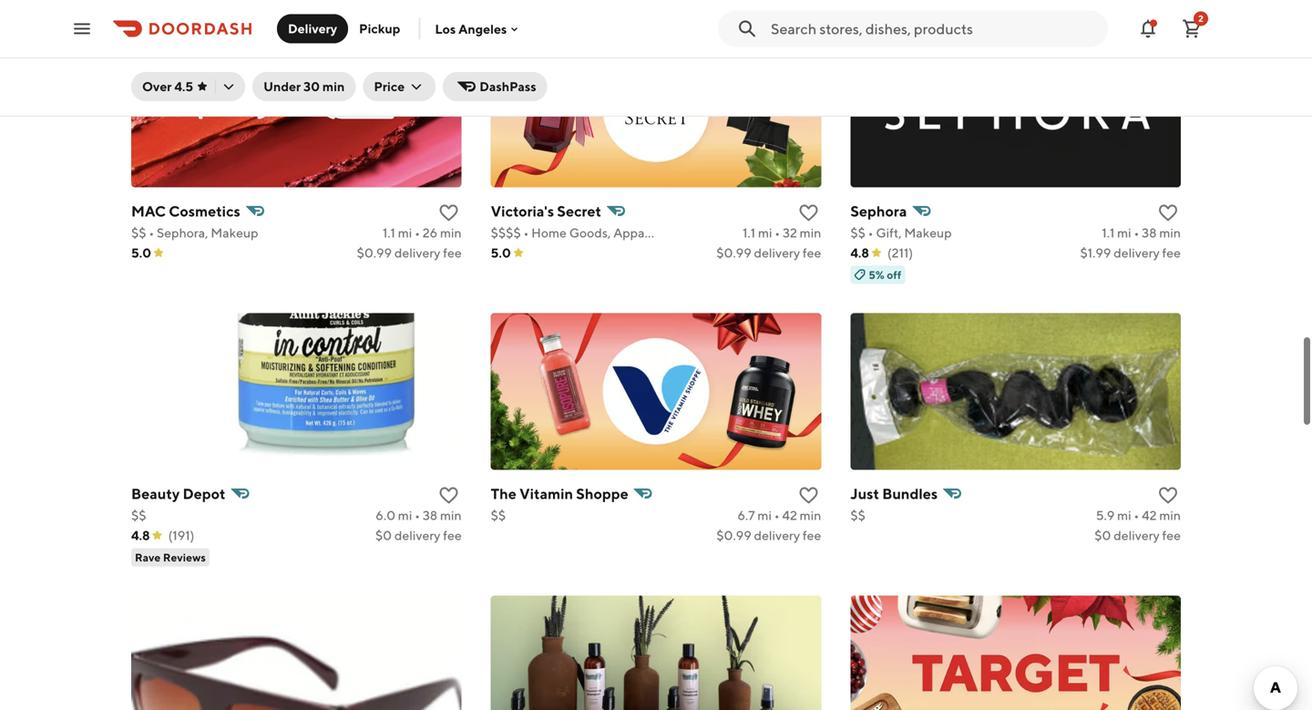 Task type: locate. For each thing, give the bounding box(es) containing it.
price
[[374, 79, 405, 94]]

• down mac
[[149, 225, 154, 240]]

1 horizontal spatial $​0 delivery fee
[[1095, 528, 1182, 543]]

1 horizontal spatial click to add this store to your saved list image
[[1158, 202, 1180, 224]]

1.1 up the $1.99
[[1103, 225, 1115, 240]]

min
[[323, 79, 345, 94], [440, 225, 462, 240], [800, 225, 822, 240], [1160, 225, 1182, 240], [440, 508, 462, 523], [800, 508, 822, 523], [1160, 508, 1182, 523]]

• for just bundles
[[1135, 508, 1140, 523]]

delivery for sephora
[[1114, 245, 1160, 260]]

$1.99 delivery fee
[[1081, 245, 1182, 260]]

1 $​0 from the left
[[376, 528, 392, 543]]

1 makeup from the left
[[211, 225, 258, 240]]

click to add this store to your saved list image up '6.7 mi • 42 min'
[[798, 484, 820, 506]]

42 right 5.9
[[1142, 508, 1157, 523]]

min right '30'
[[323, 79, 345, 94]]

pickup button
[[348, 14, 412, 43]]

just bundles
[[851, 485, 938, 502]]

notification bell image
[[1138, 18, 1160, 40]]

1 horizontal spatial 5.0
[[491, 245, 511, 260]]

victoria's secret
[[491, 202, 602, 220]]

makeup down the cosmetics
[[211, 225, 258, 240]]

delivery
[[288, 21, 337, 36]]

• left 32
[[775, 225, 781, 240]]

6.7
[[738, 508, 755, 523]]

1 5.0 from the left
[[131, 245, 151, 260]]

fee for sephora
[[1163, 245, 1182, 260]]

1 42 from the left
[[783, 508, 798, 523]]

mac
[[131, 202, 166, 220]]

fee down 5.9 mi • 42 min
[[1163, 528, 1182, 543]]

2 1.1 from the left
[[743, 225, 756, 240]]

0 horizontal spatial 42
[[783, 508, 798, 523]]

delivery for mac cosmetics
[[395, 245, 441, 260]]

0 horizontal spatial 38
[[423, 508, 438, 523]]

click to add this store to your saved list image up 5.9 mi • 42 min
[[1158, 484, 1180, 506]]

min for just bundles
[[1160, 508, 1182, 523]]

4.8
[[851, 245, 870, 260], [131, 528, 150, 543]]

sephora
[[851, 202, 908, 220]]

$$ down mac
[[131, 225, 146, 240]]

6.7 mi • 42 min
[[738, 508, 822, 523]]

(211)
[[888, 245, 914, 260]]

1 horizontal spatial makeup
[[905, 225, 952, 240]]

click to add this store to your saved list image up 1.1 mi • 32 min
[[798, 202, 820, 224]]

delivery down 1.1 mi • 32 min
[[754, 245, 801, 260]]

$​0
[[376, 528, 392, 543], [1095, 528, 1112, 543]]

click to add this store to your saved list image up 6.0 mi • 38 min
[[438, 484, 460, 506]]

click to add this store to your saved list image for mac cosmetics
[[438, 202, 460, 224]]

0 horizontal spatial $​0
[[376, 528, 392, 543]]

0 vertical spatial 38
[[1143, 225, 1157, 240]]

5.0
[[131, 245, 151, 260], [491, 245, 511, 260]]

min right 6.0
[[440, 508, 462, 523]]

$0.99 down the 6.7
[[717, 528, 752, 543]]

1 horizontal spatial 42
[[1142, 508, 1157, 523]]

$0.99 down 1.1 mi • 32 min
[[717, 245, 752, 260]]

42 for the vitamin shoppe
[[783, 508, 798, 523]]

$$ for beauty depot
[[131, 508, 146, 523]]

• for mac cosmetics
[[415, 225, 420, 240]]

5.0 down $$$$
[[491, 245, 511, 260]]

delivery down 5.9 mi • 42 min
[[1114, 528, 1160, 543]]

$​0 delivery fee down 5.9 mi • 42 min
[[1095, 528, 1182, 543]]

fee down 1.1 mi • 38 min on the right top of the page
[[1163, 245, 1182, 260]]

min up the $1.99 delivery fee
[[1160, 225, 1182, 240]]

$​0 down 6.0
[[376, 528, 392, 543]]

mi for beauty depot
[[398, 508, 412, 523]]

makeup for mac cosmetics
[[211, 225, 258, 240]]

$0.99 delivery fee
[[357, 245, 462, 260], [717, 245, 822, 260], [717, 528, 822, 543]]

$$ down beauty
[[131, 508, 146, 523]]

click to add this store to your saved list image
[[438, 202, 460, 224], [1158, 202, 1180, 224]]

0 horizontal spatial click to add this store to your saved list image
[[438, 202, 460, 224]]

delivery for beauty depot
[[395, 528, 441, 543]]

5.0 down mac
[[131, 245, 151, 260]]

click to add this store to your saved list image for beauty depot
[[438, 484, 460, 506]]

min for the vitamin shoppe
[[800, 508, 822, 523]]

mi up the $1.99 delivery fee
[[1118, 225, 1132, 240]]

38 up the $1.99 delivery fee
[[1143, 225, 1157, 240]]

over 4.5 button
[[131, 72, 245, 101]]

makeup
[[211, 225, 258, 240], [905, 225, 952, 240]]

0 horizontal spatial makeup
[[211, 225, 258, 240]]

min right the 6.7
[[800, 508, 822, 523]]

1 vertical spatial 4.8
[[131, 528, 150, 543]]

delivery down 1.1 mi • 26 min
[[395, 245, 441, 260]]

delivery
[[395, 245, 441, 260], [754, 245, 801, 260], [1114, 245, 1160, 260], [395, 528, 441, 543], [754, 528, 801, 543], [1114, 528, 1160, 543]]

0 vertical spatial 4.8
[[851, 245, 870, 260]]

1 horizontal spatial $​0
[[1095, 528, 1112, 543]]

2 $​0 from the left
[[1095, 528, 1112, 543]]

$​0 down 5.9
[[1095, 528, 1112, 543]]

•
[[149, 225, 154, 240], [415, 225, 420, 240], [524, 225, 529, 240], [775, 225, 781, 240], [869, 225, 874, 240], [1135, 225, 1140, 240], [415, 508, 420, 523], [775, 508, 780, 523], [1135, 508, 1140, 523]]

under
[[264, 79, 301, 94]]

1 horizontal spatial 4.8
[[851, 245, 870, 260]]

• left gift,
[[869, 225, 874, 240]]

$0.99
[[357, 245, 392, 260], [717, 245, 752, 260], [717, 528, 752, 543]]

mi for victoria's secret
[[759, 225, 773, 240]]

makeup up (211)
[[905, 225, 952, 240]]

beauty
[[131, 485, 180, 502]]

min right 32
[[800, 225, 822, 240]]

• right 6.0
[[415, 508, 420, 523]]

1.1 mi • 26 min
[[383, 225, 462, 240]]

3 1.1 from the left
[[1103, 225, 1115, 240]]

fee down 1.1 mi • 32 min
[[803, 245, 822, 260]]

$$
[[131, 225, 146, 240], [851, 225, 866, 240], [131, 508, 146, 523], [491, 508, 506, 523], [851, 508, 866, 523]]

mi right 5.9
[[1118, 508, 1132, 523]]

dashpass
[[480, 79, 537, 94]]

6.0 mi • 38 min
[[376, 508, 462, 523]]

• right the 6.7
[[775, 508, 780, 523]]

mi for sephora
[[1118, 225, 1132, 240]]

0 horizontal spatial $​0 delivery fee
[[376, 528, 462, 543]]

mi right the 6.7
[[758, 508, 772, 523]]

38 right 6.0
[[423, 508, 438, 523]]

min right 5.9
[[1160, 508, 1182, 523]]

$$$$
[[491, 225, 521, 240]]

the
[[491, 485, 517, 502]]

• left 26
[[415, 225, 420, 240]]

off
[[887, 268, 902, 281]]

delivery down 6.0 mi • 38 min
[[395, 528, 441, 543]]

mi for mac cosmetics
[[398, 225, 412, 240]]

under 30 min button
[[253, 72, 356, 101]]

1.1 mi • 38 min
[[1103, 225, 1182, 240]]

• right 5.9
[[1135, 508, 1140, 523]]

1.1 mi • 32 min
[[743, 225, 822, 240]]

1.1 left 26
[[383, 225, 396, 240]]

38
[[1143, 225, 1157, 240], [423, 508, 438, 523]]

mi left 26
[[398, 225, 412, 240]]

min right 26
[[440, 225, 462, 240]]

1 click to add this store to your saved list image from the left
[[438, 202, 460, 224]]

• for sephora
[[1135, 225, 1140, 240]]

delivery down 1.1 mi • 38 min on the right top of the page
[[1114, 245, 1160, 260]]

$0.99 delivery fee for mac cosmetics
[[357, 245, 462, 260]]

2 makeup from the left
[[905, 225, 952, 240]]

price button
[[363, 72, 436, 101]]

2 horizontal spatial 1.1
[[1103, 225, 1115, 240]]

click to add this store to your saved list image up 1.1 mi • 26 min
[[438, 202, 460, 224]]

$0.99 delivery fee down 1.1 mi • 26 min
[[357, 245, 462, 260]]

$$ for the vitamin shoppe
[[491, 508, 506, 523]]

5.9
[[1097, 508, 1115, 523]]

fee down 6.0 mi • 38 min
[[443, 528, 462, 543]]

1 1.1 from the left
[[383, 225, 396, 240]]

mi left 32
[[759, 225, 773, 240]]

depot
[[183, 485, 226, 502]]

1.1
[[383, 225, 396, 240], [743, 225, 756, 240], [1103, 225, 1115, 240]]

min inside under 30 min button
[[323, 79, 345, 94]]

2 click to add this store to your saved list image from the left
[[1158, 202, 1180, 224]]

min for sephora
[[1160, 225, 1182, 240]]

32
[[783, 225, 798, 240]]

$$ • sephora, makeup
[[131, 225, 258, 240]]

$0.99 delivery fee for victoria's secret
[[717, 245, 822, 260]]

mi right 6.0
[[398, 508, 412, 523]]

1.1 for cosmetics
[[383, 225, 396, 240]]

click to add this store to your saved list image for just bundles
[[1158, 484, 1180, 506]]

2 42 from the left
[[1142, 508, 1157, 523]]

mi
[[398, 225, 412, 240], [759, 225, 773, 240], [1118, 225, 1132, 240], [398, 508, 412, 523], [758, 508, 772, 523], [1118, 508, 1132, 523]]

4.8 up rave
[[131, 528, 150, 543]]

(191)
[[168, 528, 195, 543]]

los angeles
[[435, 21, 507, 36]]

38 for sephora
[[1143, 225, 1157, 240]]

0 horizontal spatial 5.0
[[131, 245, 151, 260]]

fee
[[443, 245, 462, 260], [803, 245, 822, 260], [1163, 245, 1182, 260], [443, 528, 462, 543], [803, 528, 822, 543], [1163, 528, 1182, 543]]

42 right the 6.7
[[783, 508, 798, 523]]

• up the $1.99 delivery fee
[[1135, 225, 1140, 240]]

$1.99
[[1081, 245, 1112, 260]]

$​0 delivery fee down 6.0 mi • 38 min
[[376, 528, 462, 543]]

4.8 up 5%
[[851, 245, 870, 260]]

$$ down the in the bottom of the page
[[491, 508, 506, 523]]

5%
[[869, 268, 885, 281]]

0 horizontal spatial 4.8
[[131, 528, 150, 543]]

• right $$$$
[[524, 225, 529, 240]]

$0.99 delivery fee down 1.1 mi • 32 min
[[717, 245, 822, 260]]

$0.99 down 1.1 mi • 26 min
[[357, 245, 392, 260]]

2 5.0 from the left
[[491, 245, 511, 260]]

vitamin
[[520, 485, 573, 502]]

6.0
[[376, 508, 396, 523]]

$​0 delivery fee
[[376, 528, 462, 543], [1095, 528, 1182, 543]]

1 horizontal spatial 38
[[1143, 225, 1157, 240]]

click to add this store to your saved list image
[[798, 202, 820, 224], [438, 484, 460, 506], [798, 484, 820, 506], [1158, 484, 1180, 506]]

over
[[142, 79, 172, 94]]

click to add this store to your saved list image for sephora
[[1158, 202, 1180, 224]]

delivery button
[[277, 14, 348, 43]]

bundles
[[883, 485, 938, 502]]

fee down '6.7 mi • 42 min'
[[803, 528, 822, 543]]

fee down 1.1 mi • 26 min
[[443, 245, 462, 260]]

42
[[783, 508, 798, 523], [1142, 508, 1157, 523]]

click to add this store to your saved list image up 1.1 mi • 38 min on the right top of the page
[[1158, 202, 1180, 224]]

1.1 left 32
[[743, 225, 756, 240]]

dashpass button
[[443, 72, 548, 101]]

0 horizontal spatial 1.1
[[383, 225, 396, 240]]

mac cosmetics
[[131, 202, 240, 220]]

$$ down just
[[851, 508, 866, 523]]

1 vertical spatial 38
[[423, 508, 438, 523]]

$$ for just bundles
[[851, 508, 866, 523]]

26
[[423, 225, 438, 240]]

delivery for victoria's secret
[[754, 245, 801, 260]]

reviews
[[163, 551, 206, 564]]

5.0 for mac cosmetics
[[131, 245, 151, 260]]

1 horizontal spatial 1.1
[[743, 225, 756, 240]]



Task type: describe. For each thing, give the bounding box(es) containing it.
pickup
[[359, 21, 401, 36]]

cosmetics
[[169, 202, 240, 220]]

$$ down sephora
[[851, 225, 866, 240]]

$$ • gift, makeup
[[851, 225, 952, 240]]

makeup for sephora
[[905, 225, 952, 240]]

• for the vitamin shoppe
[[775, 508, 780, 523]]

los
[[435, 21, 456, 36]]

2 button
[[1174, 10, 1211, 47]]

home
[[532, 225, 567, 240]]

secret
[[557, 202, 602, 220]]

sephora,
[[157, 225, 208, 240]]

42 for just bundles
[[1142, 508, 1157, 523]]

rave reviews
[[135, 551, 206, 564]]

open menu image
[[71, 18, 93, 40]]

Store search: begin typing to search for stores available on DoorDash text field
[[771, 19, 1098, 39]]

under 30 min
[[264, 79, 345, 94]]

victoria's
[[491, 202, 554, 220]]

min for victoria's secret
[[800, 225, 822, 240]]

fee for mac cosmetics
[[443, 245, 462, 260]]

30
[[304, 79, 320, 94]]

5.9 mi • 42 min
[[1097, 508, 1182, 523]]

fee for victoria's secret
[[803, 245, 822, 260]]

angeles
[[459, 21, 507, 36]]

4.8 for beauty depot
[[131, 528, 150, 543]]

5% off
[[869, 268, 902, 281]]

4.5
[[174, 79, 193, 94]]

1 items, open order cart image
[[1182, 18, 1203, 40]]

• for beauty depot
[[415, 508, 420, 523]]

los angeles button
[[435, 21, 522, 36]]

the vitamin shoppe
[[491, 485, 629, 502]]

shoppe
[[576, 485, 629, 502]]

beauty depot
[[131, 485, 226, 502]]

$$$$ • home goods, apparel
[[491, 225, 660, 240]]

fee for beauty depot
[[443, 528, 462, 543]]

click to add this store to your saved list image for victoria's secret
[[798, 202, 820, 224]]

goods,
[[570, 225, 611, 240]]

2
[[1199, 13, 1204, 24]]

delivery down '6.7 mi • 42 min'
[[754, 528, 801, 543]]

over 4.5
[[142, 79, 193, 94]]

gift,
[[876, 225, 902, 240]]

min for beauty depot
[[440, 508, 462, 523]]

$0.99 delivery fee down '6.7 mi • 42 min'
[[717, 528, 822, 543]]

mi for just bundles
[[1118, 508, 1132, 523]]

rave
[[135, 551, 161, 564]]

5.0 for victoria's secret
[[491, 245, 511, 260]]

$0.99 for mac cosmetics
[[357, 245, 392, 260]]

1.1 for secret
[[743, 225, 756, 240]]

$0.99 for victoria's secret
[[717, 245, 752, 260]]

38 for beauty depot
[[423, 508, 438, 523]]

mi for the vitamin shoppe
[[758, 508, 772, 523]]

4.8 for sephora
[[851, 245, 870, 260]]

click to add this store to your saved list image for the vitamin shoppe
[[798, 484, 820, 506]]

min for mac cosmetics
[[440, 225, 462, 240]]

just
[[851, 485, 880, 502]]

1 $​0 delivery fee from the left
[[376, 528, 462, 543]]

apparel
[[614, 225, 660, 240]]

• for victoria's secret
[[775, 225, 781, 240]]

2 $​0 delivery fee from the left
[[1095, 528, 1182, 543]]



Task type: vqa. For each thing, say whether or not it's contained in the screenshot.
Apparel
yes



